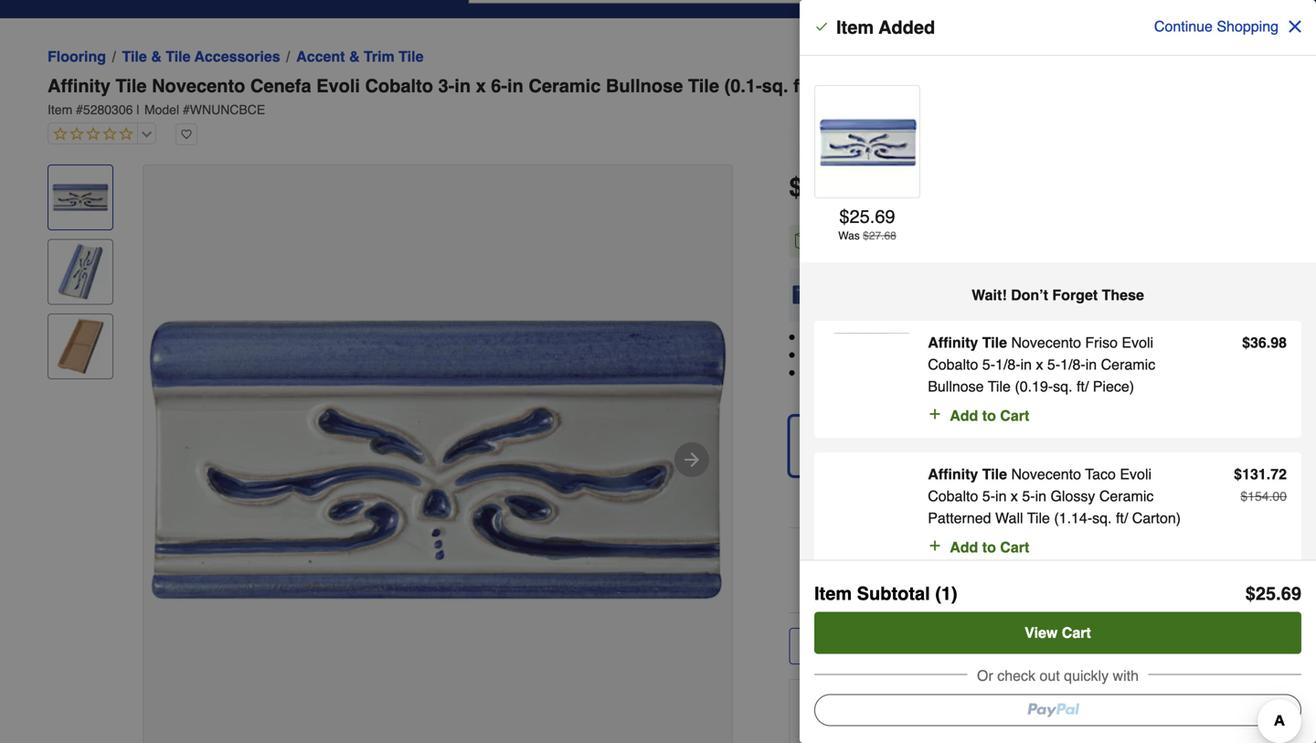 Task type: locate. For each thing, give the bounding box(es) containing it.
0 vertical spatial bullnose
[[606, 75, 683, 96]]

plus image down patterned
[[928, 537, 943, 555]]

tile right wall
[[1027, 510, 1050, 527]]

as
[[1091, 446, 1102, 459]]

0 vertical spatial affinity tile
[[928, 334, 1007, 351]]

novecento for novecento taco evoli cobalto 5-in x 5-in glossy ceramic patterned wall tile (1.14-sq. ft/ carton)
[[1011, 466, 1081, 483]]

5- down bathrooms,
[[1048, 356, 1061, 373]]

1 horizontal spatial &
[[349, 48, 360, 65]]

0 vertical spatial item
[[884, 234, 908, 249]]

product image
[[819, 93, 918, 192], [829, 332, 913, 416]]

1 vertical spatial and
[[840, 366, 861, 381]]

cobalto inside affinity tile novecento cenefa evoli cobalto 3-in x 6-in ceramic bullnose tile (0.1-sq. ft/ piece) item # 5280306 | model # wnuncbce
[[365, 75, 433, 96]]

tue,
[[850, 446, 872, 459]]

0 vertical spatial title image
[[52, 169, 109, 226]]

1/8-
[[995, 356, 1021, 373], [1061, 356, 1086, 373]]

add to cart down wall
[[950, 539, 1030, 556]]

sq. inside novecento taco evoli cobalto 5-in x 5-in glossy ceramic patterned wall tile (1.14-sq. ft/ carton)
[[1092, 510, 1112, 527]]

2 vertical spatial ft/
[[1116, 510, 1128, 527]]

2 & from the left
[[349, 48, 360, 65]]

1 horizontal spatial dec
[[1133, 446, 1152, 459]]

2 horizontal spatial sq.
[[1092, 510, 1112, 527]]

1 horizontal spatial and
[[912, 234, 933, 249]]

add to cart down (1.14-
[[1064, 559, 1144, 576]]

affinity for novecento taco evoli cobalto 5-in x 5-in glossy ceramic patterned wall tile (1.14-sq. ft/ carton)
[[928, 466, 978, 483]]

wait! don't forget these
[[972, 287, 1144, 303]]

novecento
[[152, 75, 245, 96], [1011, 334, 1081, 351], [1011, 466, 1081, 483]]

1 vertical spatial item
[[1002, 715, 1026, 729]]

1 vertical spatial sq.
[[1053, 378, 1073, 395]]

ideal
[[804, 330, 832, 345]]

1 vertical spatial novecento
[[1011, 334, 1081, 351]]

cobalto down trim
[[365, 75, 433, 96]]

ceramic inside novecento friso evoli cobalto 5-1/8-in x 5-1/8-in ceramic bullnose tile (0.19-sq. ft/ piece)
[[1101, 356, 1156, 373]]

cenefa
[[250, 75, 311, 96]]

69
[[839, 173, 867, 202], [875, 206, 895, 227], [1281, 583, 1302, 604]]

sq. inside affinity tile novecento cenefa evoli cobalto 3-in x 6-in ceramic bullnose tile (0.1-sq. ft/ piece) item # 5280306 | model # wnuncbce
[[762, 75, 788, 96]]

novecento up the (0.19-
[[1011, 334, 1081, 351]]

0 vertical spatial ft/
[[794, 75, 811, 96]]

0 horizontal spatial tile
[[860, 330, 876, 345]]

0 vertical spatial 69
[[839, 173, 867, 202]]

1 horizontal spatial item
[[1002, 715, 1026, 729]]

1 horizontal spatial bullnose
[[928, 378, 984, 395]]

flooring link
[[48, 46, 106, 68]]

ft/
[[794, 75, 811, 96], [1077, 378, 1089, 395], [1116, 510, 1128, 527]]

item down minus image
[[814, 583, 852, 604]]

bullnose inside affinity tile novecento cenefa evoli cobalto 3-in x 6-in ceramic bullnose tile (0.1-sq. ft/ piece) item # 5280306 | model # wnuncbce
[[606, 75, 683, 96]]

affinity inside affinity tile novecento cenefa evoli cobalto 3-in x 6-in ceramic bullnose tile (0.1-sq. ft/ piece) item # 5280306 | model # wnuncbce
[[48, 75, 110, 96]]

0 vertical spatial cobalto
[[365, 75, 433, 96]]

1 vertical spatial title image
[[52, 244, 109, 300]]

& for tile
[[151, 48, 162, 65]]

5-
[[982, 356, 995, 373], [1048, 356, 1061, 373], [982, 488, 995, 505], [1022, 488, 1035, 505]]

2 horizontal spatial x
[[1036, 356, 1043, 373]]

98
[[1271, 334, 1287, 351]]

affinity down flooring link
[[48, 75, 110, 96]]

add to cart button down 'ceramic'
[[928, 405, 1030, 427]]

$27.68
[[897, 173, 941, 190]]

tile up model
[[166, 48, 191, 65]]

item subtotal (1)
[[814, 583, 958, 604]]

item
[[884, 234, 908, 249], [1002, 715, 1026, 729]]

sq.
[[762, 75, 788, 96], [1053, 378, 1073, 395], [1092, 510, 1112, 527]]

2 horizontal spatial ft/
[[1116, 510, 1128, 527]]

x left 6-
[[476, 75, 486, 96]]

tile left the (0.19-
[[988, 378, 1011, 395]]

1 vertical spatial bullnose
[[928, 378, 984, 395]]

ceramic
[[529, 75, 601, 96], [1101, 356, 1156, 373], [1100, 488, 1154, 505]]

e. san jose lowe's
[[917, 494, 1029, 509]]

1 vertical spatial tile
[[1023, 366, 1039, 381]]

arrow right image
[[681, 449, 703, 471]]

evoli inside novecento taco evoli cobalto 5-in x 5-in glossy ceramic patterned wall tile (1.14-sq. ft/ carton)
[[1120, 466, 1152, 483]]

0 horizontal spatial 1/8-
[[995, 356, 1021, 373]]

evoli down accent
[[316, 75, 360, 96]]

0 horizontal spatial #
[[76, 102, 83, 117]]

1 horizontal spatial x
[[1011, 488, 1018, 505]]

1/8- down bathrooms,
[[1061, 356, 1086, 373]]

ft/ left the carton)
[[1116, 510, 1128, 527]]

ft/ inside novecento friso evoli cobalto 5-1/8-in x 5-1/8-in ceramic bullnose tile (0.19-sq. ft/ piece)
[[1077, 378, 1089, 395]]

lowe's
[[990, 494, 1029, 509]]

in down friso
[[1086, 356, 1097, 373]]

affinity for novecento friso evoli cobalto 5-1/8-in x 5-1/8-in ceramic bullnose tile (0.19-sq. ft/ piece)
[[928, 334, 978, 351]]

2 affinity tile from the top
[[928, 466, 1007, 483]]

tile up the 5280306
[[116, 75, 147, 96]]

novecento inside novecento friso evoli cobalto 5-1/8-in x 5-1/8-in ceramic bullnose tile (0.19-sq. ft/ piece)
[[1011, 334, 1081, 351]]

add to cart button for bullnose
[[928, 405, 1030, 427]]

purchases
[[1109, 279, 1168, 293]]

item
[[836, 17, 874, 38], [48, 102, 72, 117], [814, 583, 852, 604]]

2 dec from the left
[[1133, 446, 1152, 459]]

2 vertical spatial 69
[[1281, 583, 1302, 604]]

novecento taco evoli cobalto 5-in x 5-in glossy ceramic patterned wall tile (1.14-sq. ft/ carton)
[[928, 466, 1181, 527]]

affinity up san
[[928, 466, 978, 483]]

1 vertical spatial affinity
[[928, 334, 978, 351]]

view cart button
[[814, 612, 1302, 654]]

cobalto
[[365, 75, 433, 96], [928, 356, 978, 373], [928, 488, 978, 505]]

item left in-
[[1002, 715, 1026, 729]]

& up model
[[151, 48, 162, 65]]

free
[[1190, 715, 1212, 729]]

close image
[[1286, 17, 1304, 36]]

2 vertical spatial item
[[814, 583, 852, 604]]

evoli inside novecento friso evoli cobalto 5-1/8-in x 5-1/8-in ceramic bullnose tile (0.19-sq. ft/ piece)
[[1122, 334, 1154, 351]]

dec inside delivery as soon as mon, dec 25
[[1133, 446, 1152, 459]]

wait!
[[972, 287, 1007, 303]]

cobalto inside novecento friso evoli cobalto 5-1/8-in x 5-1/8-in ceramic bullnose tile (0.19-sq. ft/ piece)
[[928, 356, 978, 373]]

0 vertical spatial evoli
[[316, 75, 360, 96]]

affinity
[[48, 75, 110, 96], [928, 334, 978, 351], [928, 466, 978, 483]]

add to cart down 'ceramic'
[[950, 407, 1030, 424]]

cart down the carton)
[[1114, 559, 1144, 576]]

dec right mon,
[[1133, 446, 1152, 459]]

x up wall
[[1011, 488, 1018, 505]]

ft/ right (0.1-
[[794, 75, 811, 96]]

to
[[982, 407, 996, 424], [982, 539, 996, 556], [1097, 559, 1110, 576], [1158, 715, 1169, 729]]

0 horizontal spatial and
[[840, 366, 861, 381]]

add down (1.14-
[[1064, 559, 1093, 576]]

us
[[1172, 715, 1186, 729]]

tile & tile accessories link
[[122, 46, 280, 68]]

ft/ inside novecento taco evoli cobalto 5-in x 5-in glossy ceramic patterned wall tile (1.14-sq. ft/ carton)
[[1116, 510, 1128, 527]]

bullnose
[[606, 75, 683, 96], [928, 378, 984, 395]]

1 1/8- from the left
[[995, 356, 1021, 373]]

1 horizontal spatial sq.
[[1053, 378, 1073, 395]]

bullnose down spain
[[928, 378, 984, 395]]

carton)
[[1132, 510, 1181, 527]]

ft/ inside affinity tile novecento cenefa evoli cobalto 3-in x 6-in ceramic bullnose tile (0.1-sq. ft/ piece) item # 5280306 | model # wnuncbce
[[794, 75, 811, 96]]

affinity tile up jose
[[928, 466, 1007, 483]]

sq. for (0.1-
[[762, 75, 788, 96]]

your
[[898, 715, 923, 729]]

cobalto inside novecento taco evoli cobalto 5-in x 5-in glossy ceramic patterned wall tile (1.14-sq. ft/ carton)
[[928, 488, 978, 505]]

5- up patterned
[[982, 488, 995, 505]]

affinity tile for in
[[928, 466, 1007, 483]]

0 vertical spatial add to cart
[[950, 407, 1030, 424]]

Search Query text field
[[469, 0, 884, 3]]

delivery as soon as mon, dec 25
[[1048, 426, 1168, 459]]

1 vertical spatial cobalto
[[928, 356, 978, 373]]

as
[[1048, 446, 1061, 459]]

evoli right friso
[[1122, 334, 1154, 351]]

0 vertical spatial $ 25 . 69
[[789, 173, 867, 202]]

tile up only;
[[860, 330, 876, 345]]

rectangle
[[893, 366, 945, 381]]

indoor
[[804, 348, 840, 363]]

| left save
[[878, 171, 886, 203]]

novecento down tile & tile accessories link
[[152, 75, 245, 96]]

bullnose inside novecento friso evoli cobalto 5-1/8-in x 5-1/8-in ceramic bullnose tile (0.19-sq. ft/ piece)
[[928, 378, 984, 395]]

piece) down checkmark icon at top right
[[816, 75, 870, 96]]

1 horizontal spatial 1/8-
[[1061, 356, 1086, 373]]

0 vertical spatial ceramic
[[529, 75, 601, 96]]

ceramic down showers, at the right top
[[1101, 356, 1156, 373]]

item right checkmark icon at top right
[[836, 17, 874, 38]]

pickup
[[801, 426, 843, 440]]

it
[[1118, 715, 1124, 729]]

novecento down as
[[1011, 466, 1081, 483]]

0 vertical spatial |
[[136, 102, 140, 117]]

0 vertical spatial product image
[[819, 93, 918, 192]]

dec
[[875, 446, 894, 459], [1133, 446, 1152, 459]]

0 vertical spatial sq.
[[762, 75, 788, 96]]

0 horizontal spatial bullnose
[[606, 75, 683, 96]]

tile
[[122, 48, 147, 65], [166, 48, 191, 65], [399, 48, 424, 65], [116, 75, 147, 96], [688, 75, 719, 96], [982, 334, 1007, 351], [988, 378, 1011, 395], [982, 466, 1007, 483], [1027, 510, 1050, 527]]

option group
[[782, 408, 1276, 483]]

# up zero stars image
[[76, 102, 83, 117]]

was
[[838, 229, 860, 242]]

1 vertical spatial |
[[878, 171, 886, 203]]

1 horizontal spatial plus image
[[928, 537, 943, 555]]

cart right view
[[1062, 624, 1091, 641]]

1 vertical spatial piece)
[[1093, 378, 1134, 395]]

5- up wall
[[1022, 488, 1035, 505]]

2 vertical spatial ceramic
[[1100, 488, 1154, 505]]

piece) inside affinity tile novecento cenefa evoli cobalto 3-in x 6-in ceramic bullnose tile (0.1-sq. ft/ piece) item # 5280306 | model # wnuncbce
[[816, 75, 870, 96]]

1 vertical spatial add to cart
[[950, 539, 1030, 556]]

131
[[1242, 466, 1267, 483]]

affinity tile for 1/8-
[[928, 334, 1007, 351]]

kitchens
[[1146, 330, 1193, 345]]

ceramic inside novecento taco evoli cobalto 5-in x 5-in glossy ceramic patterned wall tile (1.14-sq. ft/ carton)
[[1100, 488, 1154, 505]]

affinity tile up 'ceramic'
[[928, 334, 1007, 351]]

item for item added
[[836, 17, 874, 38]]

tile right trim
[[399, 48, 424, 65]]

1 dec from the left
[[875, 446, 894, 459]]

0 vertical spatial item
[[836, 17, 874, 38]]

0 horizontal spatial ft/
[[794, 75, 811, 96]]

added
[[879, 17, 935, 38]]

ceramic down taco
[[1100, 488, 1154, 505]]

cobalto up patterned
[[928, 488, 978, 505]]

0 horizontal spatial item
[[884, 234, 908, 249]]

0 vertical spatial affinity
[[48, 75, 110, 96]]

0 horizontal spatial |
[[136, 102, 140, 117]]

in down "for"
[[934, 348, 944, 363]]

| left model
[[136, 102, 140, 117]]

1 affinity tile from the top
[[928, 334, 1007, 351]]

tile inside novecento taco evoli cobalto 5-in x 5-in glossy ceramic patterned wall tile (1.14-sq. ft/ carton)
[[1027, 510, 1050, 527]]

to down wall
[[982, 539, 996, 556]]

0 horizontal spatial piece)
[[816, 75, 870, 96]]

$ 25 . 69
[[789, 173, 867, 202], [840, 206, 895, 227], [1246, 583, 1302, 604]]

5%
[[979, 279, 997, 293]]

2 # from the left
[[183, 102, 190, 117]]

accent
[[296, 48, 345, 65]]

0 horizontal spatial &
[[151, 48, 162, 65]]

2 vertical spatial affinity
[[928, 466, 978, 483]]

to left us
[[1158, 715, 1169, 729]]

bullnose for (0.1-
[[606, 75, 683, 96]]

bullnose up item number 5 2 8 0 3 0 6 and model number w n u n c b c e element
[[606, 75, 683, 96]]

0 vertical spatial plus image
[[928, 537, 943, 555]]

ceramic inside affinity tile novecento cenefa evoli cobalto 3-in x 6-in ceramic bullnose tile (0.1-sq. ft/ piece) item # 5280306 | model # wnuncbce
[[529, 75, 601, 96]]

shipping image
[[795, 230, 817, 252]]

novecento inside novecento taco evoli cobalto 5-in x 5-in glossy ceramic patterned wall tile (1.14-sq. ft/ carton)
[[1011, 466, 1081, 483]]

2 vertical spatial evoli
[[1120, 466, 1152, 483]]

2 vertical spatial x
[[1011, 488, 1018, 505]]

piece) down friso
[[1093, 378, 1134, 395]]

$27.68 save
[[897, 173, 941, 207]]

novecento inside affinity tile novecento cenefa evoli cobalto 3-in x 6-in ceramic bullnose tile (0.1-sq. ft/ piece) item # 5280306 | model # wnuncbce
[[152, 75, 245, 96]]

1 vertical spatial plus image
[[905, 559, 924, 578]]

|
[[136, 102, 140, 117], [878, 171, 886, 203]]

0 vertical spatial novecento
[[152, 75, 245, 96]]

add to cart button for wall
[[928, 537, 1030, 559]]

1 vertical spatial evoli
[[1122, 334, 1154, 351]]

option group containing pickup
[[782, 408, 1276, 483]]

affinity tile novecento cenefa evoli cobalto 3-in x 6-in ceramic bullnose tile (0.1-sq. ft/ piece) item # 5280306 | model # wnuncbce
[[48, 75, 870, 117]]

0 horizontal spatial plus image
[[905, 559, 924, 578]]

x inside novecento friso evoli cobalto 5-1/8-in x 5-1/8-in ceramic bullnose tile (0.19-sq. ft/ piece)
[[1036, 356, 1043, 373]]

and down use
[[840, 366, 861, 381]]

x up the (0.19-
[[1036, 356, 1043, 373]]

72
[[1271, 466, 1287, 483]]

item right 27 at the top right of page
[[884, 234, 908, 249]]

ft/ up delivery
[[1077, 378, 1089, 395]]

tile up lowe's on the bottom right of page
[[982, 466, 1007, 483]]

(1)
[[935, 583, 958, 604]]

1 horizontal spatial 69
[[875, 206, 895, 227]]

affinity up 'ceramic'
[[928, 334, 978, 351]]

2 vertical spatial sq.
[[1092, 510, 1112, 527]]

add to cart button down patterned
[[928, 537, 1030, 559]]

cart down the (0.19-
[[1000, 407, 1030, 424]]

1 horizontal spatial |
[[878, 171, 886, 203]]

minus image
[[805, 559, 823, 578]]

plus image up subtotal
[[905, 559, 924, 578]]

1 vertical spatial ft/
[[1077, 378, 1089, 395]]

shopping
[[1217, 18, 1279, 35]]

1 horizontal spatial ft/
[[1077, 378, 1089, 395]]

spain
[[948, 348, 980, 363]]

charge.
[[856, 733, 899, 743]]

cobalto down "for"
[[928, 356, 978, 373]]

1 vertical spatial x
[[1036, 356, 1043, 373]]

(est.)
[[913, 446, 939, 459]]

2 vertical spatial title image
[[52, 318, 109, 375]]

1 vertical spatial affinity tile
[[928, 466, 1007, 483]]

tile right the flooring
[[122, 48, 147, 65]]

0 horizontal spatial x
[[476, 75, 486, 96]]

evoli inside affinity tile novecento cenefa evoli cobalto 3-in x 6-in ceramic bullnose tile (0.1-sq. ft/ piece) item # 5280306 | model # wnuncbce
[[316, 75, 360, 96]]

& left trim
[[349, 48, 360, 65]]

sq. inside novecento friso evoli cobalto 5-1/8-in x 5-1/8-in ceramic bullnose tile (0.19-sq. ft/ piece)
[[1053, 378, 1073, 395]]

dec left 26
[[875, 446, 894, 459]]

patterned
[[928, 510, 991, 527]]

piece) inside novecento friso evoli cobalto 5-1/8-in x 5-1/8-in ceramic bullnose tile (0.19-sq. ft/ piece)
[[1093, 378, 1134, 395]]

tile right wall
[[1023, 366, 1039, 381]]

None search field
[[468, 0, 968, 18]]

and right 68
[[912, 234, 933, 249]]

2 horizontal spatial 69
[[1281, 583, 1302, 604]]

2 vertical spatial cobalto
[[928, 488, 978, 505]]

$ 27 . 68
[[863, 229, 897, 242]]

0 horizontal spatial sq.
[[762, 75, 788, 96]]

delivery
[[1048, 426, 1098, 440]]

$ 131 . 72 $ 154 .00
[[1234, 466, 1287, 504]]

of
[[1215, 715, 1226, 729]]

affinity tile
[[928, 334, 1007, 351], [928, 466, 1007, 483]]

ceramic right 6-
[[529, 75, 601, 96]]

0 horizontal spatial dec
[[875, 446, 894, 459]]

1 horizontal spatial #
[[183, 102, 190, 117]]

1 & from the left
[[151, 48, 162, 65]]

& inside "link"
[[349, 48, 360, 65]]

0 vertical spatial piece)
[[816, 75, 870, 96]]

1 vertical spatial item
[[48, 102, 72, 117]]

x inside novecento taco evoli cobalto 5-in x 5-in glossy ceramic patterned wall tile (1.14-sq. ft/ carton)
[[1011, 488, 1018, 505]]

evoli down mon,
[[1120, 466, 1152, 483]]

# right model
[[183, 102, 190, 117]]

plus image
[[928, 537, 943, 555], [905, 559, 924, 578]]

1 horizontal spatial piece)
[[1093, 378, 1134, 395]]

. inside $ 131 . 72 $ 154 .00
[[1267, 466, 1271, 483]]

2 vertical spatial novecento
[[1011, 466, 1081, 483]]

novecento friso evoli cobalto 5-1/8-in x 5-1/8-in ceramic bullnose tile (0.19-sq. ft/ piece)
[[928, 334, 1156, 395]]

add to cart button down (1.14-
[[939, 543, 1269, 592]]

0 vertical spatial x
[[476, 75, 486, 96]]

in left glossy
[[1035, 488, 1047, 505]]

in right wall
[[1021, 356, 1032, 373]]

evoli
[[316, 75, 360, 96], [1122, 334, 1154, 351], [1120, 466, 1152, 483]]

1 title image from the top
[[52, 169, 109, 226]]

1 vertical spatial ceramic
[[1101, 356, 1156, 373]]

item up zero stars image
[[48, 102, 72, 117]]

1/8- up the (0.19-
[[995, 356, 1021, 373]]

san
[[933, 494, 955, 509]]

title image
[[52, 169, 109, 226], [52, 244, 109, 300], [52, 318, 109, 375]]



Task type: vqa. For each thing, say whether or not it's contained in the screenshot.
these
yes



Task type: describe. For each thing, give the bounding box(es) containing it.
checkmark image
[[814, 19, 829, 34]]

taco
[[1085, 466, 1116, 483]]

continue shopping button
[[1143, 5, 1316, 48]]

1 # from the left
[[76, 102, 83, 117]]

showers,
[[1091, 330, 1142, 345]]

or
[[977, 667, 993, 684]]

subtotal
[[857, 583, 930, 604]]

blue
[[865, 366, 889, 381]]

item inside affinity tile novecento cenefa evoli cobalto 3-in x 6-in ceramic bullnose tile (0.1-sq. ft/ piece) item # 5280306 | model # wnuncbce
[[48, 102, 72, 117]]

or check out quickly with
[[977, 667, 1139, 684]]

unused
[[956, 715, 998, 729]]

tile inside "link"
[[399, 48, 424, 65]]

item inside return your new, unused item in-store or ship it back to us free of charge.
[[1002, 715, 1026, 729]]

(0.19-
[[1015, 378, 1053, 395]]

piece) for (0.19-
[[1093, 378, 1134, 395]]

forget
[[1053, 287, 1098, 303]]

when you choose 5% savings on eligible purchases every day.
[[876, 279, 1230, 293]]

zero stars image
[[48, 126, 133, 143]]

or
[[1076, 715, 1087, 729]]

add to cart for bullnose
[[950, 407, 1030, 424]]

trim
[[835, 330, 856, 345]]

evoli for novecento taco evoli cobalto 5-in x 5-in glossy ceramic patterned wall tile (1.14-sq. ft/ carton)
[[1120, 466, 1152, 483]]

plus image
[[928, 405, 943, 423]]

ceramic for 6-
[[529, 75, 601, 96]]

accent & trim tile
[[296, 48, 424, 65]]

on
[[1048, 279, 1062, 293]]

26
[[897, 446, 910, 459]]

heart outline image
[[176, 123, 197, 145]]

schedule
[[947, 637, 1012, 654]]

choice
[[880, 330, 917, 345]]

x inside affinity tile novecento cenefa evoli cobalto 3-in x 6-in ceramic bullnose tile (0.1-sq. ft/ piece) item # 5280306 | model # wnuncbce
[[476, 75, 486, 96]]

out
[[1040, 667, 1060, 684]]

ceramic
[[949, 366, 994, 381]]

68
[[884, 229, 897, 242]]

return
[[856, 715, 894, 729]]

tile inside novecento friso evoli cobalto 5-1/8-in x 5-1/8-in ceramic bullnose tile (0.19-sq. ft/ piece)
[[988, 378, 1011, 395]]

1 vertical spatial $ 25 . 69
[[840, 206, 895, 227]]

trim
[[364, 48, 395, 65]]

glossy
[[1051, 488, 1095, 505]]

item for item subtotal (1)
[[814, 583, 852, 604]]

tile & tile accessories
[[122, 48, 280, 65]]

ft/ for (1.14-
[[1116, 510, 1128, 527]]

add left this in the top of the page
[[834, 234, 857, 249]]

to down 'ceramic'
[[982, 407, 996, 424]]

ft/ for (0.1-
[[794, 75, 811, 96]]

in-
[[1029, 715, 1044, 729]]

2 1/8- from the left
[[1061, 356, 1086, 373]]

add right plus icon
[[950, 407, 978, 424]]

only;
[[868, 348, 895, 363]]

soon
[[1064, 446, 1088, 459]]

every
[[1172, 279, 1203, 293]]

154
[[1248, 489, 1269, 504]]

pickup image
[[800, 494, 815, 509]]

eligible
[[1066, 279, 1106, 293]]

1 horizontal spatial tile
[[1023, 366, 1039, 381]]

tile right spain
[[982, 334, 1007, 351]]

5- left wall
[[982, 356, 995, 373]]

6-
[[491, 75, 507, 96]]

back
[[1128, 715, 1155, 729]]

flooring
[[48, 48, 106, 65]]

choose
[[934, 279, 975, 293]]

0 vertical spatial tile
[[860, 330, 876, 345]]

by
[[836, 446, 847, 459]]

model
[[144, 102, 179, 117]]

3-
[[438, 75, 455, 96]]

in left 6-
[[455, 75, 471, 96]]

in inside ideal trim tile choice for backsplashes, bathrooms, showers, kitchens indoor use only; made in spain white and blue rectangle ceramic wall tile
[[934, 348, 944, 363]]

return your new, unused item in-store or ship it back to us free of charge.
[[856, 715, 1226, 743]]

add to cart for wall
[[950, 539, 1030, 556]]

bullnose for (0.19-
[[928, 378, 984, 395]]

1 vertical spatial product image
[[829, 332, 913, 416]]

0 vertical spatial and
[[912, 234, 933, 249]]

piece) for (0.1-
[[816, 75, 870, 96]]

wall
[[995, 510, 1023, 527]]

& for accent
[[349, 48, 360, 65]]

2 vertical spatial $ 25 . 69
[[1246, 583, 1302, 604]]

wall
[[997, 366, 1019, 381]]

in right 3-
[[507, 75, 524, 96]]

2 title image from the top
[[52, 244, 109, 300]]

1 vertical spatial 69
[[875, 206, 895, 227]]

add down patterned
[[950, 539, 978, 556]]

bathrooms,
[[1024, 330, 1088, 345]]

this
[[860, 234, 880, 249]]

ready
[[801, 446, 833, 459]]

store
[[1044, 715, 1072, 729]]

view cart
[[1025, 624, 1091, 641]]

tile left (0.1-
[[688, 75, 719, 96]]

36
[[1250, 334, 1267, 351]]

.00
[[1269, 489, 1287, 504]]

25 inside delivery as soon as mon, dec 25
[[1155, 446, 1168, 459]]

cobalto for novecento friso evoli cobalto 5-1/8-in x 5-1/8-in ceramic bullnose tile (0.19-sq. ft/ piece)
[[928, 356, 978, 373]]

these
[[1102, 287, 1144, 303]]

accent & trim tile link
[[296, 46, 424, 68]]

cobalto for novecento taco evoli cobalto 5-in x 5-in glossy ceramic patterned wall tile (1.14-sq. ft/ carton)
[[928, 488, 978, 505]]

with
[[1113, 667, 1139, 684]]

| inside affinity tile novecento cenefa evoli cobalto 3-in x 6-in ceramic bullnose tile (0.1-sq. ft/ piece) item # 5280306 | model # wnuncbce
[[136, 102, 140, 117]]

new,
[[926, 715, 953, 729]]

to inside return your new, unused item in-store or ship it back to us free of charge.
[[1158, 715, 1169, 729]]

ship
[[1091, 715, 1114, 729]]

and inside ideal trim tile choice for backsplashes, bathrooms, showers, kitchens indoor use only; made in spain white and blue rectangle ceramic wall tile
[[840, 366, 861, 381]]

view
[[1025, 624, 1058, 641]]

item number 5 2 8 0 3 0 6 and model number w n u n c b c e element
[[48, 101, 1269, 119]]

for
[[920, 330, 935, 345]]

schedule measurement button
[[789, 628, 1269, 664]]

0 horizontal spatial 69
[[839, 173, 867, 202]]

novecento for novecento friso evoli cobalto 5-1/8-in x 5-1/8-in ceramic bullnose tile (0.19-sq. ft/ piece)
[[1011, 334, 1081, 351]]

sq. for (0.19-
[[1053, 378, 1073, 395]]

continue
[[1154, 18, 1213, 35]]

dec inside pickup ready by tue, dec 26 (est.)
[[875, 446, 894, 459]]

sq. for (1.14-
[[1092, 510, 1112, 527]]

mon,
[[1105, 446, 1130, 459]]

3 title image from the top
[[52, 318, 109, 375]]

item added
[[836, 17, 935, 38]]

in up wall
[[995, 488, 1007, 505]]

ceramic for 1/8-
[[1101, 356, 1156, 373]]

jose
[[959, 494, 986, 509]]

Stepper number input field with increment and decrement buttons number field
[[839, 543, 890, 594]]

(1.14-
[[1054, 510, 1092, 527]]

evoli for novecento friso evoli cobalto 5-1/8-in x 5-1/8-in ceramic bullnose tile (0.19-sq. ft/ piece)
[[1122, 334, 1154, 351]]

you
[[910, 279, 931, 293]]

2 vertical spatial add to cart
[[1064, 559, 1144, 576]]

cart down wall
[[1000, 539, 1030, 556]]

friso
[[1085, 334, 1118, 351]]

$ 36 . 98
[[1242, 334, 1287, 351]]

save
[[897, 190, 931, 207]]

5280306
[[83, 102, 133, 117]]

ft/ for (0.19-
[[1077, 378, 1089, 395]]

accessories
[[194, 48, 280, 65]]

use
[[844, 348, 864, 363]]

to up view cart button
[[1097, 559, 1110, 576]]

continue shopping
[[1154, 18, 1279, 35]]

white
[[804, 366, 837, 381]]

e.
[[917, 494, 929, 509]]



